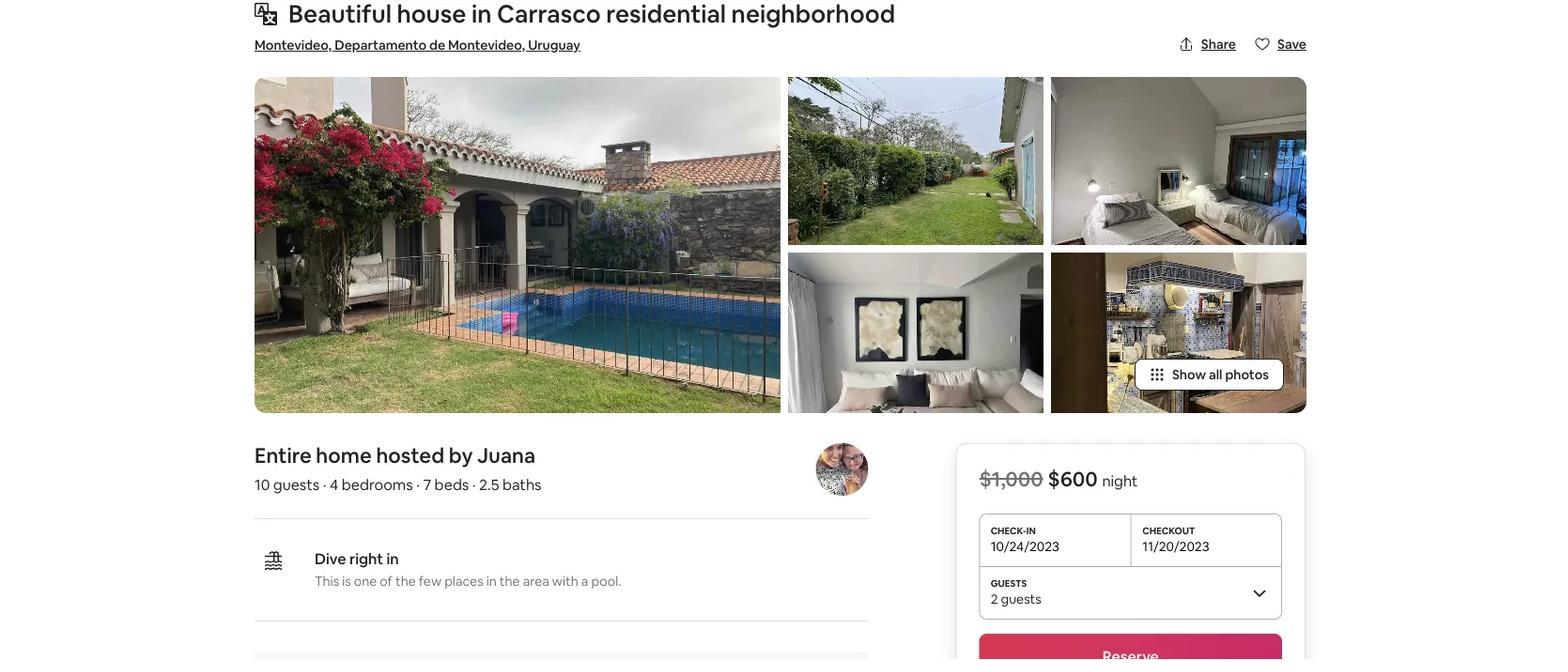 Task type: locate. For each thing, give the bounding box(es) containing it.
share button
[[1171, 28, 1244, 60]]

by juana
[[449, 442, 536, 469]]

de
[[429, 37, 445, 54]]

automatically translated title: beautiful house in carrasco residential neighborhood image
[[255, 3, 277, 25]]

1 montevideo, from the left
[[255, 37, 332, 54]]

beds
[[435, 475, 469, 494]]

2.5
[[479, 475, 499, 494]]

0 vertical spatial in
[[386, 549, 399, 568]]

beautiful house in carrasco residential neighborhood image 1 image
[[255, 77, 781, 413]]

in
[[386, 549, 399, 568], [486, 573, 497, 590]]

11/20/2023
[[1143, 538, 1209, 555]]

in up of
[[386, 549, 399, 568]]

of
[[380, 573, 393, 590]]

is
[[342, 573, 351, 590]]

places
[[444, 573, 483, 590]]

1 the from the left
[[395, 573, 416, 590]]

the
[[395, 573, 416, 590], [500, 573, 520, 590]]

share
[[1201, 36, 1236, 53]]

learn more about the host, juana. image
[[816, 443, 868, 496], [816, 443, 868, 496]]

montevideo, down automatically translated title: beautiful house in carrasco residential neighborhood image
[[255, 37, 332, 54]]

1 horizontal spatial in
[[486, 573, 497, 590]]

2 horizontal spatial ·
[[472, 475, 476, 494]]

dive right in this is one of the few places in the area with a pool.
[[315, 549, 621, 590]]

guests right 2 on the bottom of the page
[[1001, 591, 1042, 608]]

save button
[[1247, 28, 1314, 60]]

hosted
[[376, 442, 444, 469]]

the left area
[[500, 573, 520, 590]]

the right of
[[395, 573, 416, 590]]

baths
[[503, 475, 541, 494]]

in right "places"
[[486, 573, 497, 590]]

0 horizontal spatial in
[[386, 549, 399, 568]]

beautiful house in carrasco residential neighborhood image 4 image
[[1051, 77, 1307, 245]]

1 horizontal spatial montevideo,
[[448, 37, 525, 54]]

one
[[354, 573, 377, 590]]

0 horizontal spatial ·
[[323, 475, 326, 494]]

· left the 2.5
[[472, 475, 476, 494]]

0 horizontal spatial montevideo,
[[255, 37, 332, 54]]

7
[[423, 475, 431, 494]]

·
[[323, 475, 326, 494], [416, 475, 420, 494], [472, 475, 476, 494]]

1 horizontal spatial the
[[500, 573, 520, 590]]

montevideo, right de
[[448, 37, 525, 54]]

$1,000 $600 night
[[979, 465, 1138, 492]]

pool.
[[591, 573, 621, 590]]

2
[[991, 591, 998, 608]]

2 · from the left
[[416, 475, 420, 494]]

guests
[[273, 475, 320, 494], [1001, 591, 1042, 608]]

guests down the entire
[[273, 475, 320, 494]]

beautiful house in carrasco residential neighborhood image 2 image
[[788, 77, 1044, 245]]

1 vertical spatial guests
[[1001, 591, 1042, 608]]

montevideo,
[[255, 37, 332, 54], [448, 37, 525, 54]]

· left 7
[[416, 475, 420, 494]]

a
[[581, 573, 588, 590]]

$600
[[1048, 465, 1098, 492]]

· left 4
[[323, 475, 326, 494]]

1 horizontal spatial ·
[[416, 475, 420, 494]]

entire home hosted by juana 10 guests · 4 bedrooms · 7 beds · 2.5 baths
[[255, 442, 541, 494]]

save
[[1278, 36, 1307, 53]]

all
[[1209, 366, 1223, 383]]

2 the from the left
[[500, 573, 520, 590]]

night
[[1102, 471, 1138, 490]]

guests inside entire home hosted by juana 10 guests · 4 bedrooms · 7 beds · 2.5 baths
[[273, 475, 320, 494]]

1 horizontal spatial guests
[[1001, 591, 1042, 608]]

0 horizontal spatial guests
[[273, 475, 320, 494]]

0 vertical spatial guests
[[273, 475, 320, 494]]

0 horizontal spatial the
[[395, 573, 416, 590]]

show all photos
[[1172, 366, 1269, 383]]

2 montevideo, from the left
[[448, 37, 525, 54]]



Task type: describe. For each thing, give the bounding box(es) containing it.
guests inside dropdown button
[[1001, 591, 1042, 608]]

10/24/2023
[[991, 538, 1060, 555]]

dive
[[315, 549, 346, 568]]

3 · from the left
[[472, 475, 476, 494]]

right
[[349, 549, 383, 568]]

departamento
[[335, 37, 427, 54]]

$1,000
[[979, 465, 1043, 492]]

bedrooms
[[342, 475, 413, 494]]

montevideo, departamento de montevideo, uruguay button
[[255, 36, 580, 54]]

with
[[552, 573, 578, 590]]

entire
[[255, 442, 312, 469]]

beautiful house in carrasco residential neighborhood image 5 image
[[1051, 253, 1307, 413]]

area
[[523, 573, 549, 590]]

2 guests
[[991, 591, 1042, 608]]

few
[[419, 573, 442, 590]]

photos
[[1225, 366, 1269, 383]]

1 vertical spatial in
[[486, 573, 497, 590]]

1 · from the left
[[323, 475, 326, 494]]

show all photos button
[[1135, 359, 1284, 391]]

4
[[330, 475, 338, 494]]

beautiful house in carrasco residential neighborhood image 3 image
[[788, 253, 1044, 413]]

uruguay
[[528, 37, 580, 54]]

montevideo, departamento de montevideo, uruguay
[[255, 37, 580, 54]]

2 guests button
[[979, 566, 1282, 619]]

10
[[255, 475, 270, 494]]

show
[[1172, 366, 1206, 383]]

home
[[316, 442, 372, 469]]

this
[[315, 573, 339, 590]]



Task type: vqa. For each thing, say whether or not it's contained in the screenshot.
Departamento
yes



